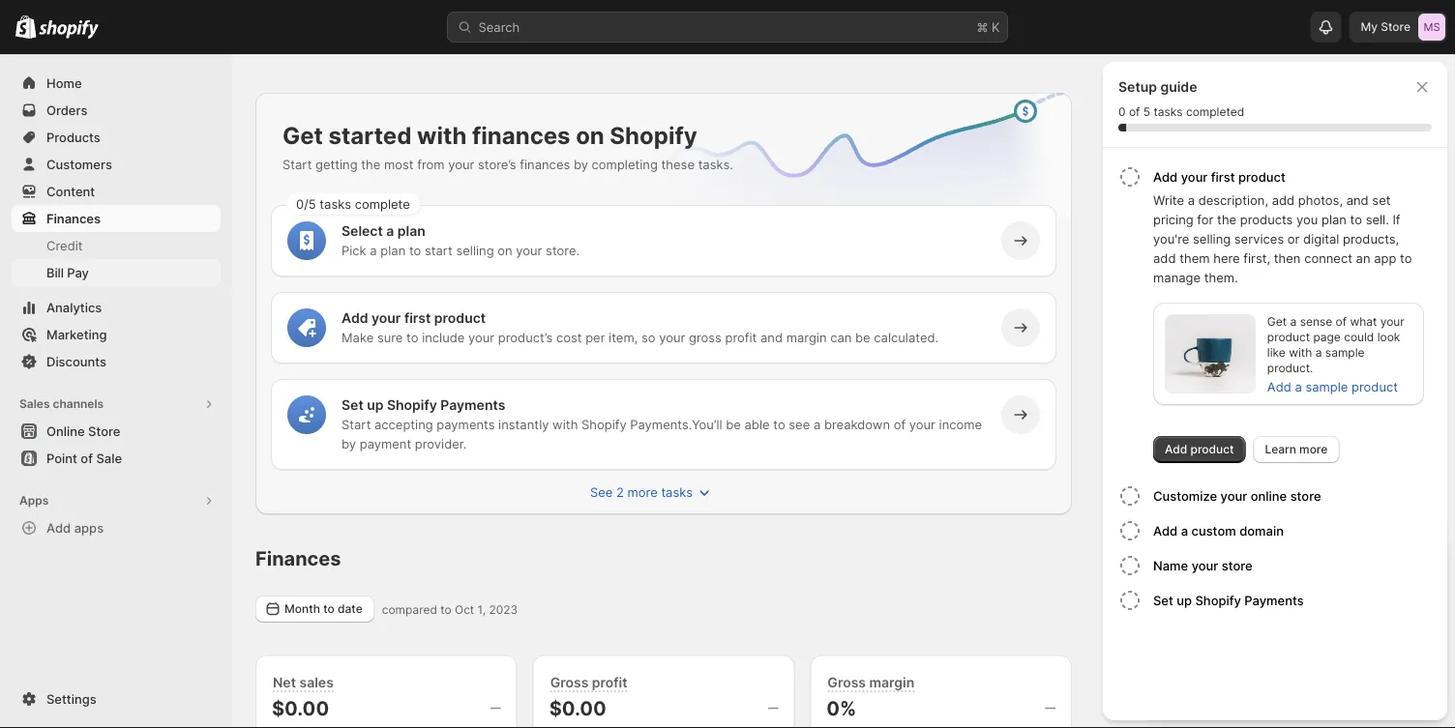 Task type: vqa. For each thing, say whether or not it's contained in the screenshot.
⌘ K
yes



Task type: locate. For each thing, give the bounding box(es) containing it.
1 vertical spatial finances
[[520, 157, 570, 172]]

month to date
[[284, 602, 363, 616]]

just
[[1255, 552, 1288, 576]]

select a plan image
[[297, 231, 316, 251]]

add left apps
[[46, 521, 71, 536]]

first up include
[[404, 310, 431, 327]]

tasks right the 0/5
[[320, 196, 351, 211]]

1 horizontal spatial up
[[1177, 593, 1192, 608]]

1 horizontal spatial get
[[1267, 315, 1287, 329]]

get inside get a sense of what your product page could look like with a sample product. add a sample product
[[1267, 315, 1287, 329]]

2
[[616, 485, 624, 500]]

on left store.
[[498, 243, 512, 258]]

0 vertical spatial your
[[1169, 552, 1210, 576]]

4
[[1342, 587, 1351, 602]]

your
[[1169, 552, 1210, 576], [1169, 587, 1196, 602]]

store right my
[[1381, 20, 1411, 34]]

0 horizontal spatial get
[[283, 121, 323, 149]]

custom
[[1191, 523, 1236, 538]]

1 $0.00 from the left
[[272, 697, 329, 720]]

be inside add your first product make sure to include your product's cost per item, so your gross profit and margin can be calculated.
[[855, 330, 870, 345]]

add up customize
[[1165, 443, 1187, 457]]

1 vertical spatial with
[[1289, 346, 1312, 360]]

0 vertical spatial profit
[[725, 330, 757, 345]]

0 vertical spatial started
[[328, 121, 412, 149]]

line chart image
[[633, 89, 1076, 248]]

0 vertical spatial be
[[855, 330, 870, 345]]

your inside set up shopify payments start accepting payments instantly with shopify payments.you'll be able to see a breakdown of your income by payment provider.
[[909, 417, 935, 432]]

see
[[789, 417, 810, 432]]

1 horizontal spatial add
[[1272, 193, 1295, 208]]

product inside button
[[1238, 169, 1286, 184]]

by left payment
[[342, 436, 356, 451]]

0 horizontal spatial gross
[[550, 674, 589, 691]]

the down "description," at the top of the page
[[1217, 212, 1237, 227]]

0 vertical spatial add
[[1272, 193, 1295, 208]]

1 vertical spatial set
[[1153, 593, 1173, 608]]

shopify inside button
[[1195, 593, 1241, 608]]

to left 'date' in the bottom left of the page
[[323, 602, 335, 616]]

1 vertical spatial by
[[342, 436, 356, 451]]

discounts
[[46, 354, 106, 369]]

the left the 'most'
[[361, 157, 381, 172]]

1 horizontal spatial set
[[1153, 593, 1173, 608]]

0 horizontal spatial payments
[[441, 397, 505, 414]]

name
[[1153, 558, 1188, 573]]

2 $0.00 from the left
[[549, 697, 606, 720]]

to right sure
[[406, 330, 418, 345]]

to left sell.
[[1350, 212, 1362, 227]]

up inside set up shopify payments button
[[1177, 593, 1192, 608]]

apps
[[74, 521, 104, 536]]

up down the name at the right bottom of the page
[[1177, 593, 1192, 608]]

$0.00 down the gross profit
[[549, 697, 606, 720]]

sure
[[377, 330, 403, 345]]

1 horizontal spatial by
[[574, 157, 588, 172]]

2 gross from the left
[[828, 674, 866, 691]]

your up look
[[1380, 315, 1405, 329]]

add inside get a sense of what your product page could look like with a sample product. add a sample product
[[1267, 379, 1291, 394]]

your for your trial ends on november 4
[[1169, 587, 1196, 602]]

product up include
[[434, 310, 486, 327]]

calculated.
[[874, 330, 939, 345]]

products
[[1240, 212, 1293, 227]]

net
[[273, 674, 296, 691]]

like
[[1267, 346, 1286, 360]]

1 horizontal spatial tasks
[[661, 485, 693, 500]]

payments down just at the right bottom
[[1245, 593, 1304, 608]]

1 horizontal spatial and
[[1346, 193, 1369, 208]]

1 horizontal spatial start
[[342, 417, 371, 432]]

a right select
[[386, 223, 394, 239]]

store
[[1290, 489, 1321, 504], [1222, 558, 1253, 573]]

0 vertical spatial start
[[283, 157, 312, 172]]

0 vertical spatial with
[[417, 121, 467, 149]]

your down the name at the right bottom of the page
[[1169, 587, 1196, 602]]

add down you're
[[1153, 251, 1176, 266]]

0 horizontal spatial and
[[760, 330, 783, 345]]

1 horizontal spatial finances
[[255, 547, 341, 571]]

payments inside set up shopify payments start accepting payments instantly with shopify payments.you'll be able to see a breakdown of your income by payment provider.
[[441, 397, 505, 414]]

customize your online store button
[[1153, 479, 1440, 514]]

product up "description," at the top of the page
[[1238, 169, 1286, 184]]

0 horizontal spatial store
[[88, 424, 120, 439]]

store up sale
[[88, 424, 120, 439]]

shopify up 'these'
[[610, 121, 697, 149]]

gross for $0.00
[[550, 674, 589, 691]]

trial left ends at the bottom right of the page
[[1199, 587, 1221, 602]]

add for add product
[[1165, 443, 1187, 457]]

0 horizontal spatial margin
[[786, 330, 827, 345]]

0 vertical spatial margin
[[786, 330, 827, 345]]

start inside set up shopify payments start accepting payments instantly with shopify payments.you'll be able to see a breakdown of your income by payment provider.
[[342, 417, 371, 432]]

store up add a custom domain button
[[1290, 489, 1321, 504]]

3 no change image from the left
[[1045, 701, 1056, 716]]

trial
[[1216, 552, 1250, 576], [1199, 587, 1221, 602]]

gross inside dropdown button
[[828, 674, 866, 691]]

store up ends at the bottom right of the page
[[1222, 558, 1253, 573]]

gross margin button
[[823, 672, 919, 693]]

shopify down name your store
[[1195, 593, 1241, 608]]

first
[[1211, 169, 1235, 184], [404, 310, 431, 327]]

1 vertical spatial the
[[1217, 212, 1237, 227]]

accepting
[[374, 417, 433, 432]]

to
[[1350, 212, 1362, 227], [409, 243, 421, 258], [1400, 251, 1412, 266], [406, 330, 418, 345], [773, 417, 785, 432], [323, 602, 335, 616], [440, 603, 451, 617]]

0 vertical spatial first
[[1211, 169, 1235, 184]]

1 vertical spatial be
[[726, 417, 741, 432]]

product up like
[[1267, 330, 1310, 344]]

sell.
[[1366, 212, 1389, 227]]

1 no change image from the left
[[490, 701, 501, 716]]

on inside get started with finances on shopify start getting the most from your store's finances by completing these tasks.
[[576, 121, 604, 149]]

gross inside dropdown button
[[550, 674, 589, 691]]

store inside button
[[88, 424, 120, 439]]

tasks inside button
[[661, 485, 693, 500]]

your up write
[[1181, 169, 1208, 184]]

add up write
[[1153, 169, 1178, 184]]

1 vertical spatial store
[[88, 424, 120, 439]]

breakdown
[[824, 417, 890, 432]]

tasks for 0
[[1154, 105, 1183, 119]]

0 horizontal spatial on
[[498, 243, 512, 258]]

complete
[[355, 196, 410, 211]]

add down product. at the right of page
[[1267, 379, 1291, 394]]

content
[[46, 184, 95, 199]]

0 horizontal spatial set
[[342, 397, 363, 414]]

0 horizontal spatial tasks
[[320, 196, 351, 211]]

add up the name at the right bottom of the page
[[1153, 523, 1178, 538]]

able
[[745, 417, 770, 432]]

started up 'november'
[[1294, 552, 1360, 576]]

point
[[46, 451, 77, 466]]

these
[[661, 157, 695, 172]]

2 no change image from the left
[[768, 701, 778, 716]]

completed
[[1186, 105, 1244, 119]]

0 horizontal spatial with
[[417, 121, 467, 149]]

1 horizontal spatial store
[[1290, 489, 1321, 504]]

more inside button
[[627, 485, 658, 500]]

1 horizontal spatial margin
[[869, 674, 915, 691]]

to inside add your first product make sure to include your product's cost per item, so your gross profit and margin can be calculated.
[[406, 330, 418, 345]]

start up payment
[[342, 417, 371, 432]]

0 horizontal spatial first
[[404, 310, 431, 327]]

add inside "button"
[[46, 521, 71, 536]]

products link
[[12, 124, 221, 151]]

profit inside dropdown button
[[592, 674, 627, 691]]

1 vertical spatial started
[[1294, 552, 1360, 576]]

page
[[1313, 330, 1341, 344]]

plan up digital
[[1322, 212, 1347, 227]]

started
[[328, 121, 412, 149], [1294, 552, 1360, 576]]

mark customize your online store as done image
[[1118, 485, 1142, 508]]

0 vertical spatial get
[[283, 121, 323, 149]]

marketing
[[46, 327, 107, 342]]

a right see
[[814, 417, 821, 432]]

credit
[[46, 238, 83, 253]]

point of sale
[[46, 451, 122, 466]]

orders
[[46, 103, 88, 118]]

be inside set up shopify payments start accepting payments instantly with shopify payments.you'll be able to see a breakdown of your income by payment provider.
[[726, 417, 741, 432]]

0 horizontal spatial up
[[367, 397, 384, 414]]

your right so
[[659, 330, 685, 345]]

add up products
[[1272, 193, 1295, 208]]

1 horizontal spatial with
[[553, 417, 578, 432]]

⌘
[[977, 19, 988, 34]]

your for your trial just started
[[1169, 552, 1210, 576]]

to left oct
[[440, 603, 451, 617]]

0 vertical spatial payments
[[441, 397, 505, 414]]

shopify image
[[15, 15, 36, 38], [39, 20, 99, 39]]

tasks right 5
[[1154, 105, 1183, 119]]

manage
[[1153, 270, 1201, 285]]

1 horizontal spatial started
[[1294, 552, 1360, 576]]

$0.00 for net
[[272, 697, 329, 720]]

0 horizontal spatial selling
[[456, 243, 494, 258]]

your right "from"
[[448, 157, 474, 172]]

my
[[1361, 20, 1378, 34]]

tasks for see
[[661, 485, 693, 500]]

payments inside button
[[1245, 593, 1304, 608]]

payments for set up shopify payments start accepting payments instantly with shopify payments.you'll be able to see a breakdown of your income by payment provider.
[[441, 397, 505, 414]]

1 horizontal spatial shopify image
[[39, 20, 99, 39]]

my store image
[[1418, 14, 1445, 41]]

set right mark set up shopify payments as done "icon"
[[1153, 593, 1173, 608]]

app
[[1374, 251, 1396, 266]]

2 horizontal spatial on
[[1258, 587, 1272, 602]]

started inside dropdown button
[[1294, 552, 1360, 576]]

your inside your trial just started dropdown button
[[1169, 552, 1210, 576]]

1 horizontal spatial be
[[855, 330, 870, 345]]

0 vertical spatial trial
[[1216, 552, 1250, 576]]

finances right store's
[[520, 157, 570, 172]]

to left start
[[409, 243, 421, 258]]

0 vertical spatial and
[[1346, 193, 1369, 208]]

1 horizontal spatial selling
[[1193, 231, 1231, 246]]

store
[[1381, 20, 1411, 34], [88, 424, 120, 439]]

on inside "select a plan pick a plan to start selling on your store."
[[498, 243, 512, 258]]

2 horizontal spatial no change image
[[1045, 701, 1056, 716]]

0 vertical spatial tasks
[[1154, 105, 1183, 119]]

to inside dropdown button
[[323, 602, 335, 616]]

more right 2
[[627, 485, 658, 500]]

0 horizontal spatial no change image
[[490, 701, 501, 716]]

1 horizontal spatial first
[[1211, 169, 1235, 184]]

net sales
[[273, 674, 334, 691]]

set right set up shopify payments icon
[[342, 397, 363, 414]]

0 horizontal spatial start
[[283, 157, 312, 172]]

select
[[342, 223, 383, 239]]

2 vertical spatial tasks
[[661, 485, 693, 500]]

0%
[[827, 697, 856, 720]]

sample down could
[[1325, 346, 1365, 360]]

sample down product. at the right of page
[[1306, 379, 1348, 394]]

add up make
[[342, 310, 368, 327]]

on right ends at the bottom right of the page
[[1258, 587, 1272, 602]]

gross
[[550, 674, 589, 691], [828, 674, 866, 691]]

of inside get a sense of what your product page could look like with a sample product. add a sample product
[[1336, 315, 1347, 329]]

learn more
[[1265, 443, 1328, 457]]

1 vertical spatial more
[[627, 485, 658, 500]]

could
[[1344, 330, 1374, 344]]

by left completing
[[574, 157, 588, 172]]

of left 5
[[1129, 105, 1140, 119]]

5
[[1143, 105, 1150, 119]]

a left sense
[[1290, 315, 1297, 329]]

get up like
[[1267, 315, 1287, 329]]

1 vertical spatial get
[[1267, 315, 1287, 329]]

your left income
[[909, 417, 935, 432]]

0 horizontal spatial $0.00
[[272, 697, 329, 720]]

point of sale button
[[0, 445, 232, 472]]

add
[[1153, 169, 1178, 184], [342, 310, 368, 327], [1267, 379, 1291, 394], [1165, 443, 1187, 457], [46, 521, 71, 536], [1153, 523, 1178, 538]]

1 vertical spatial finances
[[255, 547, 341, 571]]

1 horizontal spatial no change image
[[768, 701, 778, 716]]

2 vertical spatial with
[[553, 417, 578, 432]]

more inside the 'add your first product' element
[[1299, 443, 1328, 457]]

first for add your first product
[[1211, 169, 1235, 184]]

and inside add your first product make sure to include your product's cost per item, so your gross profit and margin can be calculated.
[[760, 330, 783, 345]]

2 horizontal spatial with
[[1289, 346, 1312, 360]]

1 horizontal spatial on
[[576, 121, 604, 149]]

1 horizontal spatial gross
[[828, 674, 866, 691]]

0 vertical spatial by
[[574, 157, 588, 172]]

be right the can
[[855, 330, 870, 345]]

first up "description," at the top of the page
[[1211, 169, 1235, 184]]

0 vertical spatial finances
[[46, 211, 101, 226]]

first inside button
[[1211, 169, 1235, 184]]

a inside add a custom domain button
[[1181, 523, 1188, 538]]

1 vertical spatial on
[[498, 243, 512, 258]]

your left store.
[[516, 243, 542, 258]]

margin inside dropdown button
[[869, 674, 915, 691]]

can
[[830, 330, 852, 345]]

trial inside dropdown button
[[1216, 552, 1250, 576]]

0 horizontal spatial be
[[726, 417, 741, 432]]

to inside "select a plan pick a plan to start selling on your store."
[[409, 243, 421, 258]]

start left getting
[[283, 157, 312, 172]]

add for add your first product make sure to include your product's cost per item, so your gross profit and margin can be calculated.
[[342, 310, 368, 327]]

content link
[[12, 178, 221, 205]]

finances down content
[[46, 211, 101, 226]]

0/5 tasks complete
[[296, 196, 410, 211]]

product
[[1238, 169, 1286, 184], [434, 310, 486, 327], [1267, 330, 1310, 344], [1352, 379, 1398, 394], [1190, 443, 1234, 457]]

get up getting
[[283, 121, 323, 149]]

apps button
[[12, 488, 221, 515]]

customize
[[1153, 489, 1217, 504]]

finances up month
[[255, 547, 341, 571]]

learn more link
[[1253, 436, 1339, 463]]

of left sale
[[81, 451, 93, 466]]

with inside get started with finances on shopify start getting the most from your store's finances by completing these tasks.
[[417, 121, 467, 149]]

and right the gross
[[760, 330, 783, 345]]

by
[[574, 157, 588, 172], [342, 436, 356, 451]]

gross for 0%
[[828, 674, 866, 691]]

sales
[[19, 397, 50, 411]]

1 vertical spatial profit
[[592, 674, 627, 691]]

0 horizontal spatial more
[[627, 485, 658, 500]]

select a plan pick a plan to start selling on your store.
[[342, 223, 580, 258]]

selling
[[1193, 231, 1231, 246], [456, 243, 494, 258]]

1 vertical spatial first
[[404, 310, 431, 327]]

set inside set up shopify payments start accepting payments instantly with shopify payments.you'll be able to see a breakdown of your income by payment provider.
[[342, 397, 363, 414]]

1 horizontal spatial the
[[1217, 212, 1237, 227]]

0 horizontal spatial profit
[[592, 674, 627, 691]]

more
[[1299, 443, 1328, 457], [627, 485, 658, 500]]

with up product. at the right of page
[[1289, 346, 1312, 360]]

selling down for
[[1193, 231, 1231, 246]]

payments up payments
[[441, 397, 505, 414]]

set
[[342, 397, 363, 414], [1153, 593, 1173, 608]]

trial for just
[[1216, 552, 1250, 576]]

the inside get started with finances on shopify start getting the most from your store's finances by completing these tasks.
[[361, 157, 381, 172]]

no change image
[[490, 701, 501, 716], [768, 701, 778, 716], [1045, 701, 1056, 716]]

0 vertical spatial store
[[1381, 20, 1411, 34]]

customers
[[46, 157, 112, 172]]

a left the custom
[[1181, 523, 1188, 538]]

on up completing
[[576, 121, 604, 149]]

apps
[[19, 494, 49, 508]]

up inside set up shopify payments start accepting payments instantly with shopify payments.you'll be able to see a breakdown of your income by payment provider.
[[367, 397, 384, 414]]

your right include
[[468, 330, 495, 345]]

tasks inside setup guide dialog
[[1154, 105, 1183, 119]]

start
[[283, 157, 312, 172], [342, 417, 371, 432]]

a right write
[[1188, 193, 1195, 208]]

1 horizontal spatial $0.00
[[549, 697, 606, 720]]

0 horizontal spatial the
[[361, 157, 381, 172]]

more right learn
[[1299, 443, 1328, 457]]

0 vertical spatial the
[[361, 157, 381, 172]]

them.
[[1204, 270, 1238, 285]]

tasks right 2
[[661, 485, 693, 500]]

to left see
[[773, 417, 785, 432]]

finances up store's
[[472, 121, 570, 149]]

plan
[[1322, 212, 1347, 227], [397, 223, 425, 239], [381, 243, 406, 258]]

add for add your first product
[[1153, 169, 1178, 184]]

0 vertical spatial store
[[1290, 489, 1321, 504]]

then
[[1274, 251, 1301, 266]]

be left "able"
[[726, 417, 741, 432]]

of inside set up shopify payments start accepting payments instantly with shopify payments.you'll be able to see a breakdown of your income by payment provider.
[[894, 417, 906, 432]]

bill pay link
[[12, 259, 221, 286]]

of up page
[[1336, 315, 1347, 329]]

and left the set
[[1346, 193, 1369, 208]]

started up the 'most'
[[328, 121, 412, 149]]

1 vertical spatial up
[[1177, 593, 1192, 608]]

up up accepting
[[367, 397, 384, 414]]

your right the name at the right bottom of the page
[[1192, 558, 1218, 573]]

with up "from"
[[417, 121, 467, 149]]

2 your from the top
[[1169, 587, 1196, 602]]

analytics link
[[12, 294, 221, 321]]

selling right start
[[456, 243, 494, 258]]

by inside set up shopify payments start accepting payments instantly with shopify payments.you'll be able to see a breakdown of your income by payment provider.
[[342, 436, 356, 451]]

first inside add your first product make sure to include your product's cost per item, so your gross profit and margin can be calculated.
[[404, 310, 431, 327]]

with inside get a sense of what your product page could look like with a sample product. add a sample product
[[1289, 346, 1312, 360]]

if
[[1393, 212, 1400, 227]]

1 horizontal spatial payments
[[1245, 593, 1304, 608]]

1 vertical spatial start
[[342, 417, 371, 432]]

0 horizontal spatial store
[[1222, 558, 1253, 573]]

plan up start
[[397, 223, 425, 239]]

0 vertical spatial on
[[576, 121, 604, 149]]

add inside add your first product make sure to include your product's cost per item, so your gross profit and margin can be calculated.
[[342, 310, 368, 327]]

your down the custom
[[1169, 552, 1210, 576]]

1 vertical spatial trial
[[1199, 587, 1221, 602]]

profit inside add your first product make sure to include your product's cost per item, so your gross profit and margin can be calculated.
[[725, 330, 757, 345]]

of inside button
[[81, 451, 93, 466]]

of
[[1129, 105, 1140, 119], [1336, 315, 1347, 329], [894, 417, 906, 432], [81, 451, 93, 466]]

0 horizontal spatial by
[[342, 436, 356, 451]]

add a sample product button
[[1256, 373, 1410, 401]]

trial up ends at the bottom right of the page
[[1216, 552, 1250, 576]]

with right instantly in the left bottom of the page
[[553, 417, 578, 432]]

of right breakdown
[[894, 417, 906, 432]]

set for set up shopify payments start accepting payments instantly with shopify payments.you'll be able to see a breakdown of your income by payment provider.
[[342, 397, 363, 414]]

0 horizontal spatial started
[[328, 121, 412, 149]]

your trial just started
[[1169, 552, 1360, 576]]

1 vertical spatial your
[[1169, 587, 1196, 602]]

get inside get started with finances on shopify start getting the most from your store's finances by completing these tasks.
[[283, 121, 323, 149]]

a down product. at the right of page
[[1295, 379, 1302, 394]]

1 gross from the left
[[550, 674, 589, 691]]

$0.00 down net sales on the left of page
[[272, 697, 329, 720]]

1 vertical spatial and
[[760, 330, 783, 345]]

1 your from the top
[[1169, 552, 1210, 576]]

set inside button
[[1153, 593, 1173, 608]]

up for set up shopify payments
[[1177, 593, 1192, 608]]

online
[[1251, 489, 1287, 504]]

name your store
[[1153, 558, 1253, 573]]

0 vertical spatial up
[[367, 397, 384, 414]]



Task type: describe. For each thing, give the bounding box(es) containing it.
pick
[[342, 243, 366, 258]]

to right app
[[1400, 251, 1412, 266]]

store's
[[478, 157, 516, 172]]

a inside set up shopify payments start accepting payments instantly with shopify payments.you'll be able to see a breakdown of your income by payment provider.
[[814, 417, 821, 432]]

add for add a custom domain
[[1153, 523, 1178, 538]]

get a sense of what your product page could look like with a sample product. add a sample product
[[1267, 315, 1405, 394]]

setup guide
[[1118, 79, 1197, 95]]

write
[[1153, 193, 1184, 208]]

mark add a custom domain as done image
[[1118, 520, 1142, 543]]

gross margin
[[828, 674, 915, 691]]

started inside get started with finances on shopify start getting the most from your store's finances by completing these tasks.
[[328, 121, 412, 149]]

k
[[992, 19, 1000, 34]]

search
[[478, 19, 520, 34]]

a right pick
[[370, 243, 377, 258]]

⌘ k
[[977, 19, 1000, 34]]

your trial just started button
[[1149, 535, 1440, 576]]

margin inside add your first product make sure to include your product's cost per item, so your gross profit and margin can be calculated.
[[786, 330, 827, 345]]

add your first product
[[1153, 169, 1286, 184]]

gross profit button
[[545, 672, 632, 693]]

a down page
[[1315, 346, 1322, 360]]

sales
[[299, 674, 334, 691]]

by inside get started with finances on shopify start getting the most from your store's finances by completing these tasks.
[[574, 157, 588, 172]]

online store
[[46, 424, 120, 439]]

marketing link
[[12, 321, 221, 348]]

products
[[46, 130, 100, 145]]

description,
[[1198, 193, 1268, 208]]

store for my store
[[1381, 20, 1411, 34]]

0 vertical spatial sample
[[1325, 346, 1365, 360]]

selling inside "select a plan pick a plan to start selling on your store."
[[456, 243, 494, 258]]

0 horizontal spatial add
[[1153, 251, 1176, 266]]

set up shopify payments
[[1153, 593, 1304, 608]]

add your first product image
[[297, 318, 316, 338]]

set up shopify payments image
[[297, 405, 316, 425]]

november
[[1276, 587, 1340, 602]]

0 of 5 tasks completed
[[1118, 105, 1244, 119]]

your inside "select a plan pick a plan to start selling on your store."
[[516, 243, 542, 258]]

get started with finances on shopify start getting the most from your store's finances by completing these tasks.
[[283, 121, 733, 172]]

add apps button
[[12, 515, 221, 542]]

your inside get started with finances on shopify start getting the most from your store's finances by completing these tasks.
[[448, 157, 474, 172]]

get for started
[[283, 121, 323, 149]]

with inside set up shopify payments start accepting payments instantly with shopify payments.you'll be able to see a breakdown of your income by payment provider.
[[553, 417, 578, 432]]

add product
[[1165, 443, 1234, 457]]

channels
[[53, 397, 104, 411]]

shopify inside get started with finances on shopify start getting the most from your store's finances by completing these tasks.
[[610, 121, 697, 149]]

the inside write a description, add photos, and set pricing for the products you plan to sell. if you're selling services or digital products, add them here first, then connect an app to manage them.
[[1217, 212, 1237, 227]]

first for add your first product make sure to include your product's cost per item, so your gross profit and margin can be calculated.
[[404, 310, 431, 327]]

and inside write a description, add photos, and set pricing for the products you plan to sell. if you're selling services or digital products, add them here first, then connect an app to manage them.
[[1346, 193, 1369, 208]]

home
[[46, 75, 82, 90]]

month
[[284, 602, 320, 616]]

product inside add your first product make sure to include your product's cost per item, so your gross profit and margin can be calculated.
[[434, 310, 486, 327]]

2023
[[489, 603, 518, 617]]

instantly
[[498, 417, 549, 432]]

$0.00 for gross
[[549, 697, 606, 720]]

add your first product element
[[1115, 191, 1440, 463]]

1 vertical spatial store
[[1222, 558, 1253, 573]]

photos,
[[1298, 193, 1343, 208]]

oct
[[455, 603, 474, 617]]

settings
[[46, 692, 96, 707]]

connect
[[1304, 251, 1352, 266]]

customers link
[[12, 151, 221, 178]]

start
[[425, 243, 453, 258]]

pricing
[[1153, 212, 1194, 227]]

start inside get started with finances on shopify start getting the most from your store's finances by completing these tasks.
[[283, 157, 312, 172]]

tasks.
[[698, 157, 733, 172]]

finances link
[[12, 205, 221, 232]]

your up sure
[[372, 310, 401, 327]]

store for online store
[[88, 424, 120, 439]]

income
[[939, 417, 982, 432]]

0 horizontal spatial finances
[[46, 211, 101, 226]]

to inside set up shopify payments start accepting payments instantly with shopify payments.you'll be able to see a breakdown of your income by payment provider.
[[773, 417, 785, 432]]

look
[[1377, 330, 1400, 344]]

a inside write a description, add photos, and set pricing for the products you plan to sell. if you're selling services or digital products, add them here first, then connect an app to manage them.
[[1188, 193, 1195, 208]]

products,
[[1343, 231, 1399, 246]]

selling inside write a description, add photos, and set pricing for the products you plan to sell. if you're selling services or digital products, add them here first, then connect an app to manage them.
[[1193, 231, 1231, 246]]

set up shopify payments start accepting payments instantly with shopify payments.you'll be able to see a breakdown of your income by payment provider.
[[342, 397, 982, 451]]

2 vertical spatial on
[[1258, 587, 1272, 602]]

your left online
[[1221, 489, 1247, 504]]

write a description, add photos, and set pricing for the products you plan to sell. if you're selling services or digital products, add them here first, then connect an app to manage them.
[[1153, 193, 1412, 285]]

product down look
[[1352, 379, 1398, 394]]

product up customize your online store
[[1190, 443, 1234, 457]]

shopify up see on the bottom of page
[[581, 417, 627, 432]]

get for a
[[1267, 315, 1287, 329]]

gross
[[689, 330, 722, 345]]

bill
[[46, 265, 64, 280]]

up for set up shopify payments start accepting payments instantly with shopify payments.you'll be able to see a breakdown of your income by payment provider.
[[367, 397, 384, 414]]

completing
[[592, 157, 658, 172]]

no change image for net sales
[[490, 701, 501, 716]]

most
[[384, 157, 414, 172]]

you're
[[1153, 231, 1189, 246]]

set up shopify payments button
[[1153, 583, 1440, 618]]

set for set up shopify payments
[[1153, 593, 1173, 608]]

payments
[[437, 417, 495, 432]]

what
[[1350, 315, 1377, 329]]

plan down select
[[381, 243, 406, 258]]

home link
[[12, 70, 221, 97]]

digital
[[1303, 231, 1339, 246]]

shopify up accepting
[[387, 397, 437, 414]]

add your first product button
[[1153, 160, 1440, 191]]

guide
[[1160, 79, 1197, 95]]

no change image for gross margin
[[1045, 701, 1056, 716]]

store.
[[546, 243, 580, 258]]

month to date button
[[255, 596, 374, 623]]

1,
[[478, 603, 486, 617]]

your trial ends on november 4
[[1169, 587, 1351, 602]]

analytics
[[46, 300, 102, 315]]

provider.
[[415, 436, 467, 451]]

your inside get a sense of what your product page could look like with a sample product. add a sample product
[[1380, 315, 1405, 329]]

from
[[417, 157, 445, 172]]

1 vertical spatial sample
[[1306, 379, 1348, 394]]

mark add your first product as done image
[[1118, 165, 1142, 189]]

mark name your store as done image
[[1118, 554, 1142, 578]]

payments.you'll
[[630, 417, 722, 432]]

1 vertical spatial tasks
[[320, 196, 351, 211]]

no change image for gross profit
[[768, 701, 778, 716]]

0 horizontal spatial shopify image
[[15, 15, 36, 38]]

setup guide dialog
[[1103, 62, 1447, 721]]

settings link
[[12, 686, 221, 713]]

add a custom domain button
[[1153, 514, 1440, 549]]

discounts link
[[12, 348, 221, 375]]

mark set up shopify payments as done image
[[1118, 589, 1142, 612]]

here
[[1213, 251, 1240, 266]]

payments for set up shopify payments
[[1245, 593, 1304, 608]]

see 2 more tasks
[[590, 485, 693, 500]]

include
[[422, 330, 465, 345]]

plan inside write a description, add photos, and set pricing for the products you plan to sell. if you're selling services or digital products, add them here first, then connect an app to manage them.
[[1322, 212, 1347, 227]]

bill pay
[[46, 265, 89, 280]]

0/5
[[296, 196, 316, 211]]

add apps
[[46, 521, 104, 536]]

online
[[46, 424, 85, 439]]

trial for ends
[[1199, 587, 1221, 602]]

ends
[[1225, 587, 1254, 602]]

0 vertical spatial finances
[[472, 121, 570, 149]]

add for add apps
[[46, 521, 71, 536]]

or
[[1288, 231, 1300, 246]]

item,
[[609, 330, 638, 345]]

sale
[[96, 451, 122, 466]]

setup
[[1118, 79, 1157, 95]]

online store button
[[0, 418, 232, 445]]



